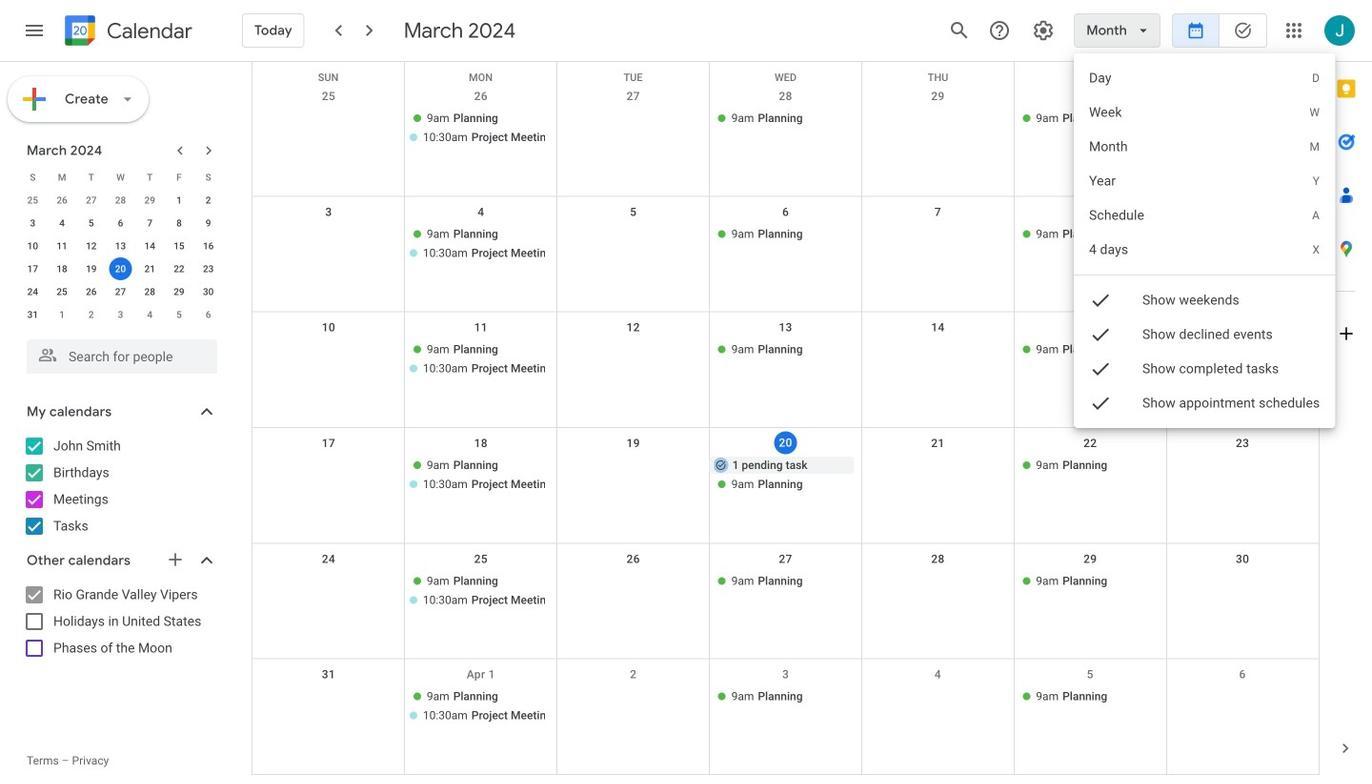 Task type: vqa. For each thing, say whether or not it's contained in the screenshot.
February 28 ELEMENT
yes



Task type: describe. For each thing, give the bounding box(es) containing it.
16 element
[[197, 235, 220, 257]]

24 element
[[21, 280, 44, 303]]

10 element
[[21, 235, 44, 257]]

5 menu item from the top
[[1075, 198, 1336, 233]]

3 element
[[21, 212, 44, 235]]

february 28 element
[[109, 189, 132, 212]]

february 29 element
[[138, 189, 161, 212]]

7 element
[[138, 212, 161, 235]]

15 element
[[168, 235, 191, 257]]

april 5 element
[[168, 303, 191, 326]]

2 element
[[197, 189, 220, 212]]

21 element
[[138, 257, 161, 280]]

22 element
[[168, 257, 191, 280]]

20, today element
[[109, 257, 132, 280]]

settings menu image
[[1033, 19, 1056, 42]]

main drawer image
[[23, 19, 46, 42]]

19 element
[[80, 257, 103, 280]]

april 1 element
[[51, 303, 73, 326]]

april 6 element
[[197, 303, 220, 326]]

8 element
[[168, 212, 191, 235]]

april 4 element
[[138, 303, 161, 326]]

Search for people text field
[[38, 339, 206, 374]]

other calendars list
[[4, 580, 236, 664]]

march 2024 grid
[[18, 166, 223, 326]]

13 element
[[109, 235, 132, 257]]

add other calendars image
[[166, 550, 185, 569]]

5 element
[[80, 212, 103, 235]]

6 menu item from the top
[[1075, 233, 1336, 267]]

23 element
[[197, 257, 220, 280]]

my calendars list
[[4, 431, 236, 542]]

6 element
[[109, 212, 132, 235]]

february 26 element
[[51, 189, 73, 212]]

25 element
[[51, 280, 73, 303]]

2 checkbox item from the top
[[1075, 317, 1336, 352]]

february 27 element
[[80, 189, 103, 212]]



Task type: locate. For each thing, give the bounding box(es) containing it.
row group
[[18, 189, 223, 326]]

4 menu item from the top
[[1075, 164, 1336, 198]]

calendar element
[[61, 11, 192, 53]]

30 element
[[197, 280, 220, 303]]

14 element
[[138, 235, 161, 257]]

1 checkbox item from the top
[[1075, 283, 1336, 317]]

4 element
[[51, 212, 73, 235]]

menu item
[[1075, 61, 1336, 95], [1075, 95, 1336, 130], [1075, 130, 1336, 164], [1075, 164, 1336, 198], [1075, 198, 1336, 233], [1075, 233, 1336, 267]]

heading
[[103, 20, 192, 42]]

1 element
[[168, 189, 191, 212]]

grid
[[252, 62, 1319, 775]]

april 2 element
[[80, 303, 103, 326]]

3 menu item from the top
[[1075, 130, 1336, 164]]

4 checkbox item from the top
[[1075, 386, 1336, 420]]

2 menu item from the top
[[1075, 95, 1336, 130]]

column header
[[1168, 62, 1319, 81]]

checkbox item
[[1075, 283, 1336, 317], [1075, 317, 1336, 352], [1075, 352, 1336, 386], [1075, 386, 1336, 420]]

27 element
[[109, 280, 132, 303]]

cell
[[253, 110, 405, 148], [405, 110, 558, 148], [557, 110, 710, 148], [862, 110, 1015, 148], [1167, 110, 1319, 148], [253, 225, 405, 263], [405, 225, 558, 263], [557, 225, 710, 263], [862, 225, 1015, 263], [1167, 225, 1319, 263], [106, 257, 135, 280], [253, 341, 405, 379], [405, 341, 558, 379], [557, 341, 710, 379], [862, 341, 1015, 379], [1167, 341, 1319, 379], [253, 457, 405, 495], [405, 457, 558, 495], [557, 457, 710, 495], [710, 457, 862, 495], [862, 457, 1015, 495], [1167, 457, 1319, 495], [253, 572, 405, 610], [405, 572, 558, 610], [557, 572, 710, 610], [862, 572, 1015, 610], [1167, 572, 1319, 610], [253, 688, 405, 726], [405, 688, 558, 726], [557, 688, 710, 726], [862, 688, 1015, 726], [1167, 688, 1319, 726]]

12 element
[[80, 235, 103, 257]]

heading inside calendar element
[[103, 20, 192, 42]]

cell inside march 2024 grid
[[106, 257, 135, 280]]

28 element
[[138, 280, 161, 303]]

None search field
[[0, 332, 236, 374]]

february 25 element
[[21, 189, 44, 212]]

31 element
[[21, 303, 44, 326]]

tab list
[[1320, 62, 1373, 722]]

3 checkbox item from the top
[[1075, 352, 1336, 386]]

29 element
[[168, 280, 191, 303]]

1 menu item from the top
[[1075, 61, 1336, 95]]

26 element
[[80, 280, 103, 303]]

row
[[253, 62, 1319, 83], [253, 81, 1319, 197], [18, 166, 223, 189], [18, 189, 223, 212], [253, 197, 1319, 312], [18, 212, 223, 235], [18, 235, 223, 257], [18, 257, 223, 280], [18, 280, 223, 303], [18, 303, 223, 326], [253, 312, 1319, 428], [253, 428, 1319, 544], [253, 544, 1319, 659], [253, 659, 1319, 775]]

11 element
[[51, 235, 73, 257]]

9 element
[[197, 212, 220, 235]]

17 element
[[21, 257, 44, 280]]

18 element
[[51, 257, 73, 280]]

april 3 element
[[109, 303, 132, 326]]

menu
[[1075, 53, 1336, 428]]



